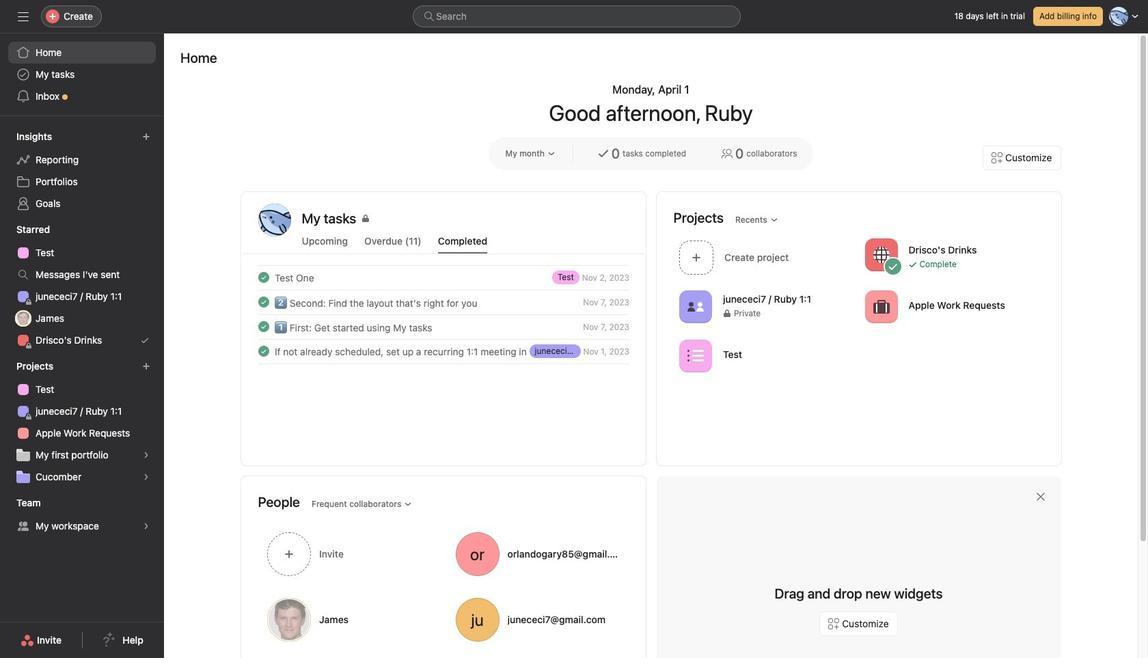 Task type: locate. For each thing, give the bounding box(es) containing it.
Completed checkbox
[[255, 343, 272, 359]]

2 vertical spatial completed checkbox
[[255, 318, 272, 335]]

0 vertical spatial completed checkbox
[[255, 269, 272, 286]]

global element
[[0, 33, 164, 115]]

teams element
[[0, 491, 164, 540]]

3 list item from the top
[[242, 314, 645, 339]]

1 vertical spatial completed checkbox
[[255, 294, 272, 310]]

list image
[[687, 347, 704, 364]]

new insights image
[[142, 133, 150, 141]]

list box
[[413, 5, 741, 27]]

list item
[[242, 265, 645, 290], [242, 290, 645, 314], [242, 314, 645, 339], [242, 339, 645, 364]]

starred element
[[0, 217, 164, 354]]

1 vertical spatial completed image
[[255, 294, 272, 310]]

hide sidebar image
[[18, 11, 29, 22]]

2 completed image from the top
[[255, 294, 272, 310]]

people image
[[687, 298, 704, 315]]

3 completed image from the top
[[255, 343, 272, 359]]

1 completed image from the top
[[255, 269, 272, 286]]

2 completed checkbox from the top
[[255, 294, 272, 310]]

0 vertical spatial completed image
[[255, 269, 272, 286]]

globe image
[[873, 246, 889, 263]]

2 vertical spatial completed image
[[255, 343, 272, 359]]

3 completed checkbox from the top
[[255, 318, 272, 335]]

Completed checkbox
[[255, 269, 272, 286], [255, 294, 272, 310], [255, 318, 272, 335]]

completed image
[[255, 269, 272, 286], [255, 294, 272, 310], [255, 343, 272, 359]]

see details, cucomber image
[[142, 473, 150, 481]]

completed image for completed option
[[255, 343, 272, 359]]

1 list item from the top
[[242, 265, 645, 290]]



Task type: describe. For each thing, give the bounding box(es) containing it.
2 list item from the top
[[242, 290, 645, 314]]

completed image
[[255, 318, 272, 335]]

see details, my first portfolio image
[[142, 451, 150, 459]]

completed image for 2nd completed checkbox from the bottom of the page
[[255, 294, 272, 310]]

insights element
[[0, 124, 164, 217]]

dismiss image
[[1035, 491, 1046, 502]]

completed image for third completed checkbox from the bottom of the page
[[255, 269, 272, 286]]

new project or portfolio image
[[142, 362, 150, 370]]

view profile image
[[258, 204, 291, 236]]

briefcase image
[[873, 298, 889, 315]]

see details, my workspace image
[[142, 522, 150, 530]]

projects element
[[0, 354, 164, 491]]

1 completed checkbox from the top
[[255, 269, 272, 286]]

4 list item from the top
[[242, 339, 645, 364]]



Task type: vqa. For each thing, say whether or not it's contained in the screenshot.
chart
no



